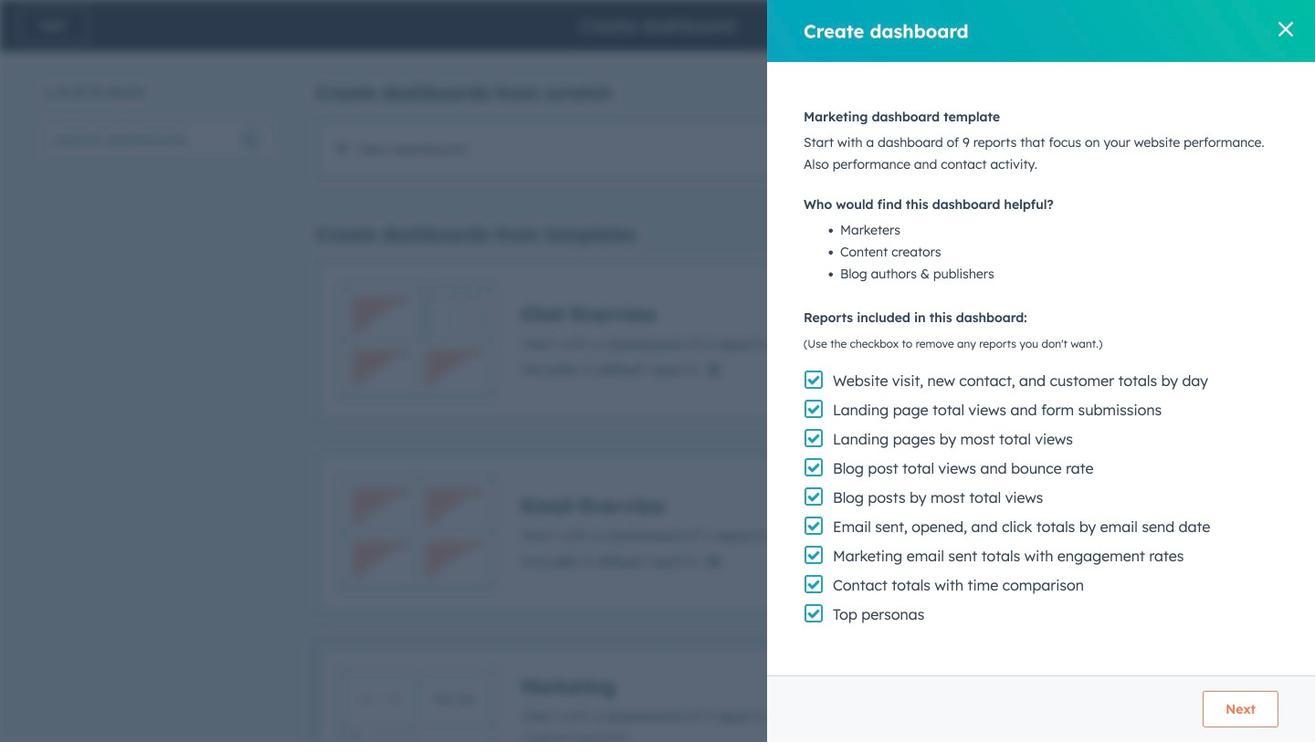 Task type: locate. For each thing, give the bounding box(es) containing it.
page section element
[[0, 0, 1316, 51]]

None checkbox
[[316, 260, 1272, 423], [316, 452, 1272, 615], [316, 260, 1272, 423], [316, 452, 1272, 615]]

None checkbox
[[316, 119, 1272, 179], [316, 644, 1272, 743], [316, 119, 1272, 179], [316, 644, 1272, 743]]



Task type: describe. For each thing, give the bounding box(es) containing it.
close image
[[1279, 22, 1294, 37]]

Search search field
[[44, 122, 272, 158]]



Task type: vqa. For each thing, say whether or not it's contained in the screenshot.
PUBLISH button
no



